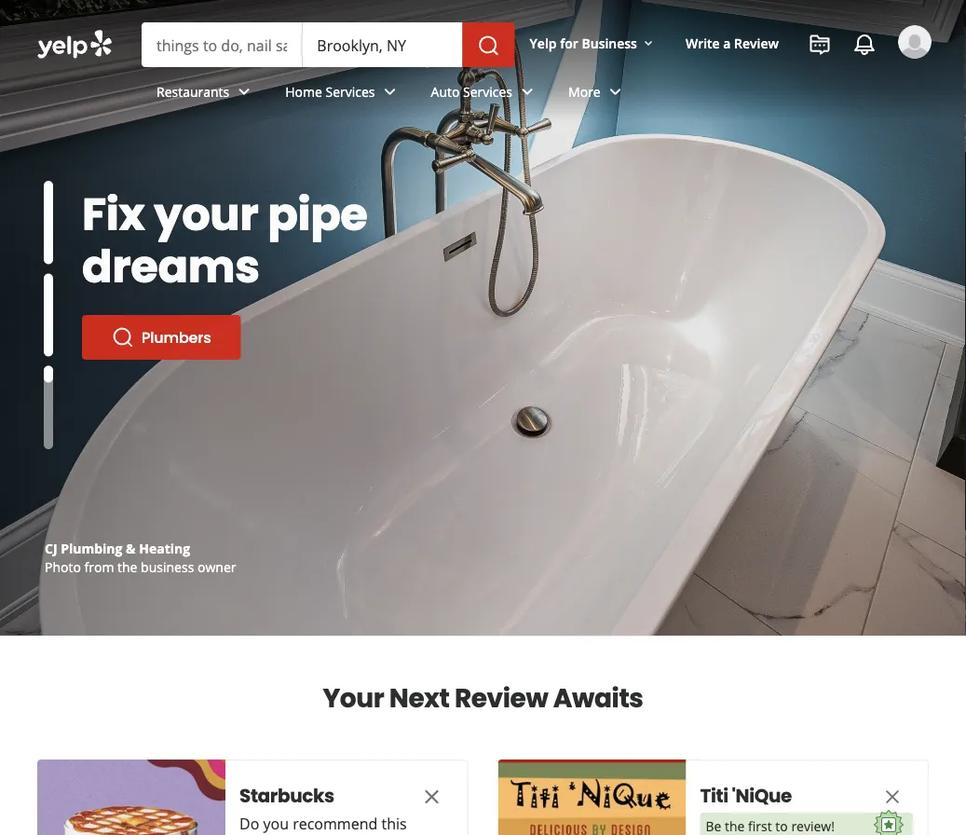 Task type: describe. For each thing, give the bounding box(es) containing it.
from inside blackburn chimney photo from the business owner
[[84, 558, 114, 576]]

home services link
[[271, 67, 416, 121]]

your
[[154, 183, 259, 246]]

blackburn chimney link
[[45, 539, 172, 557]]

sweep
[[212, 274, 260, 295]]

give soot the boot
[[82, 183, 488, 246]]

2 select slide image from the top
[[44, 273, 53, 357]]

24 chevron down v2 image for restaurants
[[233, 81, 256, 103]]

dreams
[[82, 235, 260, 298]]

business
[[582, 34, 637, 52]]

fix
[[82, 183, 145, 246]]

titi 'nique link
[[700, 783, 893, 809]]

plumbers link
[[82, 315, 241, 360]]

24 search v2 image
[[112, 326, 134, 349]]

&
[[126, 539, 136, 557]]

24 search v2 image
[[112, 274, 134, 296]]

plumbing
[[61, 539, 123, 557]]

none field near
[[317, 34, 448, 55]]

a
[[724, 34, 731, 52]]

to
[[776, 817, 788, 835]]

yelp for business button
[[522, 26, 664, 60]]

write a review
[[686, 34, 779, 52]]

search image
[[478, 35, 500, 57]]

16 chevron down v2 image
[[641, 36, 656, 51]]

write a review link
[[678, 26, 787, 60]]

next
[[389, 679, 450, 716]]

photo inside cj plumbing & heating photo from the business owner
[[45, 558, 81, 576]]

cj plumbing & heating photo from the business owner
[[45, 539, 236, 576]]

Near text field
[[317, 34, 448, 55]]

yelp for business
[[530, 34, 637, 52]]

24 chevron down v2 image for home services
[[379, 81, 401, 103]]

plumbers
[[142, 327, 211, 348]]

the inside blackburn chimney photo from the business owner
[[118, 558, 137, 576]]

from inside cj plumbing & heating photo from the business owner
[[84, 558, 114, 576]]

more
[[569, 83, 601, 100]]

0 vertical spatial chimney
[[142, 274, 209, 295]]

write
[[686, 34, 720, 52]]

owner inside cj plumbing & heating photo from the business owner
[[198, 558, 236, 576]]

1 select slide image from the top
[[44, 181, 53, 264]]

be the first to review!
[[706, 817, 835, 835]]

yelp
[[530, 34, 557, 52]]

soot
[[192, 183, 291, 246]]

business inside cj plumbing & heating photo from the business owner
[[141, 558, 194, 576]]

business inside blackburn chimney photo from the business owner
[[141, 558, 194, 576]]

photo of starbucks image
[[37, 760, 226, 835]]

restaurants link
[[142, 67, 271, 121]]

user actions element
[[515, 23, 958, 138]]

titi 'nique
[[700, 783, 792, 809]]

you
[[263, 814, 289, 834]]

fix your pipe dreams
[[82, 183, 368, 298]]

chimney sweep link
[[82, 263, 290, 308]]



Task type: vqa. For each thing, say whether or not it's contained in the screenshot.
takeout to the middle
no



Task type: locate. For each thing, give the bounding box(es) containing it.
auto services
[[431, 83, 513, 100]]

1 none field from the left
[[157, 34, 287, 55]]

review inside user actions element
[[735, 34, 779, 52]]

review for a
[[735, 34, 779, 52]]

2 services from the left
[[463, 83, 513, 100]]

1 vertical spatial select slide image
[[44, 273, 53, 357]]

boot
[[384, 183, 488, 246]]

1 vertical spatial chimney
[[115, 539, 172, 557]]

1 horizontal spatial services
[[463, 83, 513, 100]]

home services
[[285, 83, 375, 100]]

24 chevron down v2 image
[[605, 81, 627, 103]]

chimney inside blackburn chimney photo from the business owner
[[115, 539, 172, 557]]

home
[[285, 83, 322, 100]]

0 horizontal spatial review
[[455, 679, 548, 716]]

this
[[382, 814, 407, 834]]

dismiss card image
[[882, 786, 904, 808]]

none field up home services link
[[317, 34, 448, 55]]

business categories element
[[142, 67, 932, 121]]

your next review awaits
[[323, 679, 644, 716]]

none search field containing yelp for business
[[0, 0, 967, 138]]

24 chevron down v2 image down yelp at top
[[516, 81, 539, 103]]

chimney sweep
[[142, 274, 260, 295]]

None field
[[157, 34, 287, 55], [317, 34, 448, 55]]

1 horizontal spatial 24 chevron down v2 image
[[379, 81, 401, 103]]

be
[[706, 817, 722, 835]]

give
[[82, 183, 183, 246]]

mateo r. image
[[898, 25, 932, 59]]

starbucks
[[240, 783, 334, 809]]

review
[[735, 34, 779, 52], [455, 679, 548, 716]]

services right home at the top left of page
[[326, 83, 375, 100]]

firstreview image
[[871, 807, 908, 835]]

0 horizontal spatial services
[[326, 83, 375, 100]]

your
[[323, 679, 384, 716]]

more link
[[554, 67, 642, 121]]

24 chevron down v2 image right restaurants
[[233, 81, 256, 103]]

recommend
[[293, 814, 378, 834]]

notifications image
[[854, 34, 876, 56]]

blackburn chimney photo from the business owner
[[45, 539, 236, 576]]

select slide image left the fix
[[44, 181, 53, 264]]

24 chevron down v2 image inside restaurants link
[[233, 81, 256, 103]]

projects image
[[809, 34, 831, 56]]

select slide image left 24 search v2 icon
[[44, 273, 53, 357]]

none search field inside explore banner section banner
[[142, 22, 519, 67]]

None search field
[[142, 22, 519, 67]]

review!
[[792, 817, 835, 835]]

24 chevron down v2 image inside auto services link
[[516, 81, 539, 103]]

starbucks link
[[240, 783, 432, 809]]

heating
[[139, 539, 190, 557]]

business
[[141, 558, 194, 576], [141, 558, 194, 576]]

None search field
[[0, 0, 967, 138]]

0 vertical spatial review
[[735, 34, 779, 52]]

1 horizontal spatial review
[[735, 34, 779, 52]]

2 horizontal spatial 24 chevron down v2 image
[[516, 81, 539, 103]]

1 24 chevron down v2 image from the left
[[233, 81, 256, 103]]

the
[[300, 183, 375, 246], [118, 558, 137, 576], [118, 558, 137, 576], [725, 817, 745, 835]]

'nique
[[732, 783, 792, 809]]

owner inside blackburn chimney photo from the business owner
[[198, 558, 236, 576]]

first
[[749, 817, 772, 835]]

auto services link
[[416, 67, 554, 121]]

photo
[[45, 558, 81, 576], [45, 558, 81, 576]]

titi
[[700, 783, 729, 809]]

cj
[[45, 539, 57, 557]]

blackburn
[[45, 539, 112, 557]]

photo of titi 'nique image
[[498, 760, 686, 835]]

services right auto
[[463, 83, 513, 100]]

chimney
[[142, 274, 209, 295], [115, 539, 172, 557]]

review for next
[[455, 679, 548, 716]]

cj plumbing & heating link
[[45, 539, 190, 557]]

24 chevron down v2 image inside home services link
[[379, 81, 401, 103]]

awaits
[[553, 679, 644, 716]]

services
[[326, 83, 375, 100], [463, 83, 513, 100]]

1 vertical spatial review
[[455, 679, 548, 716]]

auto
[[431, 83, 460, 100]]

for
[[560, 34, 579, 52]]

the inside cj plumbing & heating photo from the business owner
[[118, 558, 137, 576]]

pipe
[[268, 183, 368, 246]]

starbucks do you recommend this
[[240, 783, 407, 835]]

select slide image
[[44, 181, 53, 264], [44, 273, 53, 357]]

from
[[84, 558, 114, 576], [84, 558, 114, 576]]

0 horizontal spatial none field
[[157, 34, 287, 55]]

review right a
[[735, 34, 779, 52]]

restaurants
[[157, 83, 229, 100]]

2 none field from the left
[[317, 34, 448, 55]]

owner
[[198, 558, 236, 576], [198, 558, 236, 576]]

Find text field
[[157, 34, 287, 55]]

24 chevron down v2 image
[[233, 81, 256, 103], [379, 81, 401, 103], [516, 81, 539, 103]]

services for auto services
[[463, 83, 513, 100]]

24 chevron down v2 image down near text box
[[379, 81, 401, 103]]

0 vertical spatial select slide image
[[44, 181, 53, 264]]

0 horizontal spatial 24 chevron down v2 image
[[233, 81, 256, 103]]

photo inside blackburn chimney photo from the business owner
[[45, 558, 81, 576]]

1 services from the left
[[326, 83, 375, 100]]

none field find
[[157, 34, 287, 55]]

dismiss card image
[[421, 786, 443, 808]]

explore banner section banner
[[0, 0, 967, 636]]

services for home services
[[326, 83, 375, 100]]

do
[[240, 814, 259, 834]]

3 24 chevron down v2 image from the left
[[516, 81, 539, 103]]

review right next
[[455, 679, 548, 716]]

1 horizontal spatial none field
[[317, 34, 448, 55]]

2 24 chevron down v2 image from the left
[[379, 81, 401, 103]]

24 chevron down v2 image for auto services
[[516, 81, 539, 103]]

none field up restaurants link
[[157, 34, 287, 55]]



